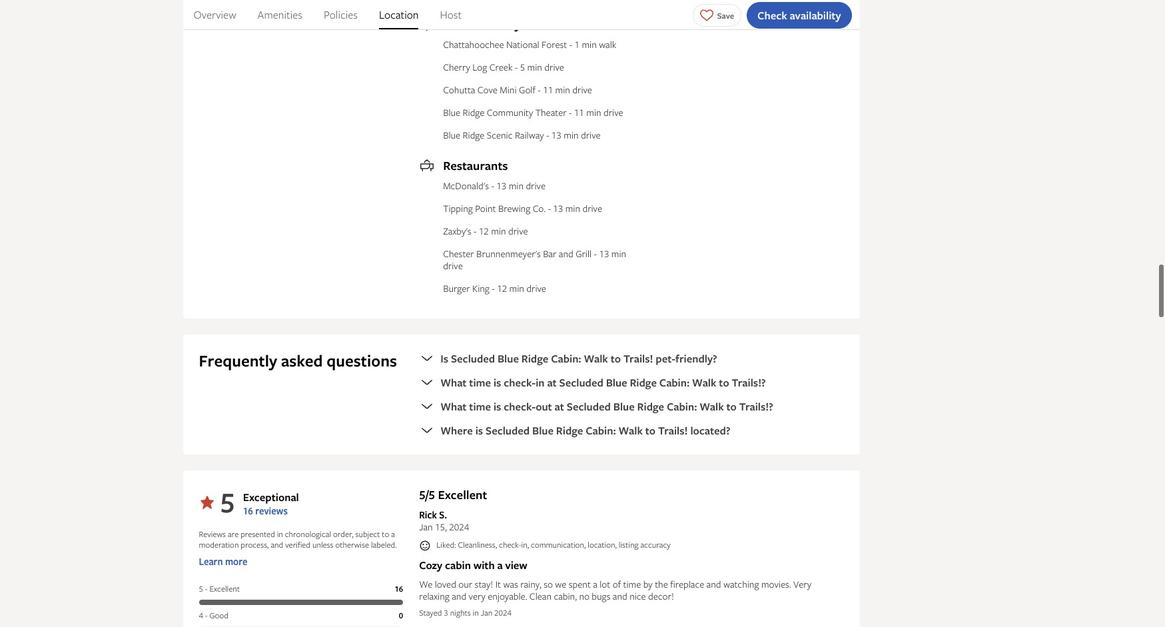 Task type: locate. For each thing, give the bounding box(es) containing it.
excellent up the "s." at the bottom of page
[[438, 487, 487, 503]]

very
[[469, 590, 486, 602]]

16 up "0" on the left bottom of the page
[[395, 583, 403, 595]]

drive up burger
[[443, 259, 463, 272]]

1 vertical spatial what
[[441, 399, 467, 414]]

burger king - 12 min drive
[[443, 282, 546, 295]]

list for restaurants
[[443, 180, 627, 295]]

list containing mcdonald's - 13 min drive
[[443, 180, 627, 295]]

4
[[199, 610, 203, 621]]

secluded up where is secluded blue ridge cabin: walk to trails! located?
[[567, 399, 611, 414]]

- right grill
[[594, 247, 597, 260]]

0 vertical spatial 5
[[520, 61, 525, 74]]

small image
[[419, 540, 431, 552]]

min up brunnenmeyer's
[[491, 225, 506, 237]]

16 inside exceptional 16 reviews
[[243, 505, 253, 517]]

1 vertical spatial jan
[[481, 607, 493, 618]]

16 left reviews
[[243, 505, 253, 517]]

1 horizontal spatial excellent
[[438, 487, 487, 503]]

list containing chattahoochee national forest
[[443, 38, 624, 142]]

1 vertical spatial 2024
[[495, 607, 512, 618]]

0 horizontal spatial trails!
[[624, 351, 653, 366]]

jan down very
[[481, 607, 493, 618]]

frequently
[[199, 350, 277, 372]]

1 horizontal spatial a
[[497, 558, 503, 572]]

point
[[475, 202, 496, 215]]

1 horizontal spatial 11
[[574, 106, 584, 119]]

2 vertical spatial in
[[473, 607, 479, 618]]

1 what from the top
[[441, 375, 467, 390]]

secluded
[[451, 351, 495, 366], [560, 375, 604, 390], [567, 399, 611, 414], [486, 423, 530, 438]]

drive up grill
[[583, 202, 602, 215]]

2024 right 15, at the bottom left
[[449, 521, 469, 533]]

0 vertical spatial trails!
[[624, 351, 653, 366]]

min inside chester brunnenmeyer's bar and grill - 13 min drive
[[612, 247, 627, 260]]

trails!?
[[732, 375, 766, 390], [740, 399, 774, 414]]

trails! left located?
[[658, 423, 688, 438]]

13 down theater
[[552, 129, 562, 142]]

1 horizontal spatial 16
[[395, 583, 403, 595]]

1 vertical spatial in
[[277, 529, 283, 540]]

13 up brewing
[[497, 180, 507, 192]]

at up out
[[547, 375, 557, 390]]

and inside "reviews are presented in chronological order, subject to a moderation process, and verified unless otherwise labeled. learn more"
[[271, 539, 283, 551]]

5/5 excellent rick s. jan 15, 2024
[[419, 487, 487, 533]]

rainy,
[[521, 578, 542, 590]]

0 horizontal spatial 2024
[[449, 521, 469, 533]]

2 horizontal spatial 5
[[520, 61, 525, 74]]

1 vertical spatial is
[[494, 399, 501, 414]]

min right 1
[[582, 38, 597, 51]]

tipping
[[443, 202, 473, 215]]

excellent inside 5/5 excellent rick s. jan 15, 2024
[[438, 487, 487, 503]]

0 vertical spatial a
[[391, 529, 395, 540]]

and up "nights"
[[452, 590, 467, 602]]

cabin:
[[551, 351, 582, 366], [660, 375, 690, 390], [667, 399, 697, 414], [586, 423, 616, 438]]

where
[[441, 423, 473, 438]]

2 horizontal spatial a
[[593, 578, 598, 590]]

13 right grill
[[599, 247, 609, 260]]

0 vertical spatial trails!?
[[732, 375, 766, 390]]

grill
[[576, 247, 592, 260]]

amenities
[[258, 7, 303, 22]]

2 what from the top
[[441, 399, 467, 414]]

12 right king
[[497, 282, 507, 295]]

labeled.
[[371, 539, 397, 551]]

0 vertical spatial at
[[547, 375, 557, 390]]

a inside "reviews are presented in chronological order, subject to a moderation process, and verified unless otherwise labeled. learn more"
[[391, 529, 395, 540]]

policies link
[[324, 0, 358, 29]]

- right creek at top left
[[515, 61, 518, 74]]

frequently asked questions
[[199, 350, 397, 372]]

- right theater
[[569, 106, 572, 119]]

min right grill
[[612, 247, 627, 260]]

blue up restaurants
[[443, 129, 461, 142]]

1 vertical spatial trails!
[[658, 423, 688, 438]]

0 vertical spatial check-
[[504, 375, 536, 390]]

reviews are presented in chronological order, subject to a moderation process, and verified unless otherwise labeled. learn more
[[199, 529, 397, 568]]

2024
[[449, 521, 469, 533], [495, 607, 512, 618]]

fireplace
[[671, 578, 705, 590]]

in inside cozy cabin with a view we loved our stay! it was rainy, so we spent a lot of time by the fireplace and watching movies. very relaxing and very enjoyable. clean cabin, no bugs and nice decor! stayed 3 nights in jan 2024
[[473, 607, 479, 618]]

1 vertical spatial trails!?
[[740, 399, 774, 414]]

0 horizontal spatial a
[[391, 529, 395, 540]]

check- for in
[[504, 375, 536, 390]]

and left 'verified'
[[271, 539, 283, 551]]

cleanliness,
[[458, 539, 497, 551]]

5 right creek at top left
[[520, 61, 525, 74]]

1 vertical spatial time
[[469, 399, 491, 414]]

and right fireplace
[[707, 578, 721, 590]]

host
[[440, 7, 462, 22]]

2 vertical spatial is
[[476, 423, 483, 438]]

stayed
[[419, 607, 442, 618]]

list
[[183, 0, 860, 29], [443, 38, 624, 142], [443, 180, 627, 295]]

0 vertical spatial is
[[494, 375, 501, 390]]

0 horizontal spatial jan
[[419, 521, 433, 533]]

at right out
[[555, 399, 564, 414]]

2 vertical spatial check-
[[499, 539, 522, 551]]

overview link
[[194, 0, 236, 29]]

1 horizontal spatial 2024
[[495, 607, 512, 618]]

16
[[243, 505, 253, 517], [395, 583, 403, 595]]

0 vertical spatial excellent
[[438, 487, 487, 503]]

5 right the negative theme icon on the left bottom
[[220, 483, 235, 521]]

1 vertical spatial 5
[[220, 483, 235, 521]]

11 for golf
[[543, 84, 553, 96]]

1 vertical spatial check-
[[504, 399, 536, 414]]

13 inside chester brunnenmeyer's bar and grill - 13 min drive
[[599, 247, 609, 260]]

2 horizontal spatial in
[[536, 375, 545, 390]]

0 horizontal spatial in
[[277, 529, 283, 540]]

0 vertical spatial 12
[[479, 225, 489, 237]]

11 right golf
[[543, 84, 553, 96]]

learn
[[199, 555, 223, 568]]

11
[[543, 84, 553, 96], [574, 106, 584, 119]]

5 for 5
[[220, 483, 235, 521]]

and
[[559, 247, 574, 260], [271, 539, 283, 551], [707, 578, 721, 590], [452, 590, 467, 602], [613, 590, 628, 602]]

walk
[[584, 351, 608, 366], [693, 375, 717, 390], [700, 399, 724, 414], [619, 423, 643, 438]]

cherry
[[443, 61, 470, 74]]

2024 down "enjoyable."
[[495, 607, 512, 618]]

friendly?
[[676, 351, 717, 366]]

a right with
[[497, 558, 503, 572]]

chattahoochee national forest - 1 min walk
[[443, 38, 617, 51]]

11 for theater
[[574, 106, 584, 119]]

community
[[487, 106, 533, 119]]

decor!
[[649, 590, 674, 602]]

pet-
[[656, 351, 676, 366]]

secluded down "is secluded blue ridge cabin: walk to trails! pet-friendly?"
[[560, 375, 604, 390]]

by
[[644, 578, 653, 590]]

drive down 1
[[573, 84, 592, 96]]

walk down "what time is check-out at secluded blue ridge cabin: walk to trails!?"
[[619, 423, 643, 438]]

blue up "what time is check-out at secluded blue ridge cabin: walk to trails!?"
[[606, 375, 627, 390]]

policies
[[324, 7, 358, 22]]

to
[[611, 351, 621, 366], [719, 375, 730, 390], [727, 399, 737, 414], [646, 423, 656, 438], [382, 529, 389, 540]]

co.
[[533, 202, 546, 215]]

1 horizontal spatial trails!
[[658, 423, 688, 438]]

trails!
[[624, 351, 653, 366], [658, 423, 688, 438]]

a right the subject
[[391, 529, 395, 540]]

- inside chester brunnenmeyer's bar and grill - 13 min drive
[[594, 247, 597, 260]]

5
[[520, 61, 525, 74], [220, 483, 235, 521], [199, 583, 203, 595]]

1 vertical spatial list
[[443, 38, 624, 142]]

time inside cozy cabin with a view we loved our stay! it was rainy, so we spent a lot of time by the fireplace and watching movies. very relaxing and very enjoyable. clean cabin, no bugs and nice decor! stayed 3 nights in jan 2024
[[623, 578, 641, 590]]

a left lot
[[593, 578, 598, 590]]

walk down friendly?
[[693, 375, 717, 390]]

cohutta
[[443, 84, 475, 96]]

drive down forest at the top left
[[545, 61, 564, 74]]

0 horizontal spatial 5
[[199, 583, 203, 595]]

log
[[473, 61, 487, 74]]

cabin,
[[554, 590, 577, 602]]

- right 4
[[205, 610, 208, 621]]

0 vertical spatial 2024
[[449, 521, 469, 533]]

trails!? for what time is check-out at secluded blue ridge cabin: walk to trails!?
[[740, 399, 774, 414]]

jan left 15, at the bottom left
[[419, 521, 433, 533]]

1 horizontal spatial 5
[[220, 483, 235, 521]]

what down is
[[441, 375, 467, 390]]

blue down out
[[533, 423, 554, 438]]

the
[[655, 578, 668, 590]]

drive down brewing
[[508, 225, 528, 237]]

out
[[536, 399, 552, 414]]

in up out
[[536, 375, 545, 390]]

2 vertical spatial list
[[443, 180, 627, 295]]

walk
[[599, 38, 617, 51]]

accuracy
[[641, 539, 671, 551]]

view
[[506, 558, 528, 572]]

and right bar
[[559, 247, 574, 260]]

15,
[[435, 521, 447, 533]]

located?
[[691, 423, 731, 438]]

min
[[582, 38, 597, 51], [528, 61, 542, 74], [556, 84, 570, 96], [587, 106, 602, 119], [564, 129, 579, 142], [509, 180, 524, 192], [566, 202, 580, 215], [491, 225, 506, 237], [612, 247, 627, 260], [510, 282, 524, 295]]

12 down point on the left of page
[[479, 225, 489, 237]]

drive right 'railway'
[[581, 129, 601, 142]]

save
[[718, 10, 734, 21]]

5 for 5 - excellent
[[199, 583, 203, 595]]

0 vertical spatial 16
[[243, 505, 253, 517]]

0
[[399, 610, 403, 621]]

in right "nights"
[[473, 607, 479, 618]]

of
[[613, 578, 621, 590]]

cherry log creek - 5 min drive
[[443, 61, 564, 74]]

1 vertical spatial excellent
[[210, 583, 240, 595]]

1 vertical spatial at
[[555, 399, 564, 414]]

0 vertical spatial 11
[[543, 84, 553, 96]]

we
[[555, 578, 567, 590]]

2 vertical spatial 5
[[199, 583, 203, 595]]

what up where
[[441, 399, 467, 414]]

cozy cabin with a view we loved our stay! it was rainy, so we spent a lot of time by the fireplace and watching movies. very relaxing and very enjoyable. clean cabin, no bugs and nice decor! stayed 3 nights in jan 2024
[[419, 558, 812, 618]]

cabin: up located?
[[667, 399, 697, 414]]

1 vertical spatial 16
[[395, 583, 403, 595]]

0 horizontal spatial excellent
[[210, 583, 240, 595]]

0 vertical spatial list
[[183, 0, 860, 29]]

learn more link
[[199, 555, 403, 579]]

1 horizontal spatial in
[[473, 607, 479, 618]]

trails! left pet-
[[624, 351, 653, 366]]

nights
[[450, 607, 471, 618]]

in left 'verified'
[[277, 529, 283, 540]]

0 horizontal spatial 11
[[543, 84, 553, 96]]

chester brunnenmeyer's bar and grill - 13 min drive
[[443, 247, 627, 272]]

0 horizontal spatial 16
[[243, 505, 253, 517]]

0 vertical spatial what
[[441, 375, 467, 390]]

2 vertical spatial time
[[623, 578, 641, 590]]

stay!
[[475, 578, 493, 590]]

what
[[441, 375, 467, 390], [441, 399, 467, 414]]

excellent
[[438, 487, 487, 503], [210, 583, 240, 595]]

excellent up good
[[210, 583, 240, 595]]

5 up 4
[[199, 583, 203, 595]]

1 horizontal spatial jan
[[481, 607, 493, 618]]

at for in
[[547, 375, 557, 390]]

0 horizontal spatial 12
[[479, 225, 489, 237]]

1 vertical spatial 12
[[497, 282, 507, 295]]

min up brewing
[[509, 180, 524, 192]]

cabin: down pet-
[[660, 375, 690, 390]]

is
[[494, 375, 501, 390], [494, 399, 501, 414], [476, 423, 483, 438]]

a
[[391, 529, 395, 540], [497, 558, 503, 572], [593, 578, 598, 590]]

0 vertical spatial jan
[[419, 521, 433, 533]]

11 right theater
[[574, 106, 584, 119]]

verified
[[285, 539, 311, 551]]

1 horizontal spatial 12
[[497, 282, 507, 295]]

0 vertical spatial time
[[469, 375, 491, 390]]

1 vertical spatial 11
[[574, 106, 584, 119]]

scenic
[[487, 129, 513, 142]]

2024 inside cozy cabin with a view we loved our stay! it was rainy, so we spent a lot of time by the fireplace and watching movies. very relaxing and very enjoyable. clean cabin, no bugs and nice decor! stayed 3 nights in jan 2024
[[495, 607, 512, 618]]



Task type: vqa. For each thing, say whether or not it's contained in the screenshot.
Leavenworth featuring a small town or village and street scenes "image"
no



Task type: describe. For each thing, give the bounding box(es) containing it.
- up point on the left of page
[[491, 180, 494, 192]]

what for what time is check-out at secluded blue ridge cabin: walk to trails!?
[[441, 399, 467, 414]]

min down theater
[[564, 129, 579, 142]]

bar
[[543, 247, 557, 260]]

reviews
[[255, 505, 288, 517]]

blue right is
[[498, 351, 519, 366]]

theater
[[536, 106, 567, 119]]

moderation
[[199, 539, 239, 551]]

and left nice
[[613, 590, 628, 602]]

availability
[[790, 8, 841, 22]]

liked:
[[437, 539, 456, 551]]

is secluded blue ridge cabin: walk to trails! pet-friendly?
[[441, 351, 717, 366]]

- right king
[[492, 282, 495, 295]]

1 vertical spatial a
[[497, 558, 503, 572]]

what time is check-out at secluded blue ridge cabin: walk to trails!?
[[441, 399, 774, 414]]

min right theater
[[587, 106, 602, 119]]

and inside chester brunnenmeyer's bar and grill - 13 min drive
[[559, 247, 574, 260]]

host link
[[440, 0, 462, 29]]

subject
[[356, 529, 380, 540]]

s.
[[439, 509, 447, 521]]

blue down 'what time is check-in at secluded blue ridge cabin: walk to trails!?'
[[614, 399, 635, 414]]

it
[[496, 578, 501, 590]]

is
[[441, 351, 449, 366]]

- right the zaxby's
[[474, 225, 477, 237]]

2 vertical spatial a
[[593, 578, 598, 590]]

at for out
[[555, 399, 564, 414]]

burger
[[443, 282, 470, 295]]

13 right co.
[[553, 202, 563, 215]]

blue ridge community theater - 11 min drive
[[443, 106, 624, 119]]

zaxby's
[[443, 225, 472, 237]]

movies.
[[762, 578, 791, 590]]

secluded right is
[[451, 351, 495, 366]]

in inside "reviews are presented in chronological order, subject to a moderation process, and verified unless otherwise labeled. learn more"
[[277, 529, 283, 540]]

to inside "reviews are presented in chronological order, subject to a moderation process, and verified unless otherwise labeled. learn more"
[[382, 529, 389, 540]]

time for what time is check-in at secluded blue ridge cabin: walk to trails!?
[[469, 375, 491, 390]]

- right golf
[[538, 84, 541, 96]]

check- for out
[[504, 399, 536, 414]]

save button
[[693, 4, 742, 26]]

- right co.
[[548, 202, 551, 215]]

3
[[444, 607, 448, 618]]

communication,
[[531, 539, 586, 551]]

with
[[474, 558, 495, 572]]

overview
[[194, 7, 236, 22]]

list containing overview
[[183, 0, 860, 29]]

rick
[[419, 509, 437, 521]]

blue down cohutta
[[443, 106, 461, 119]]

cozy
[[419, 558, 443, 572]]

enjoyable.
[[488, 590, 527, 602]]

0 vertical spatial in
[[536, 375, 545, 390]]

liked: cleanliness, check-in, communication, location, listing accuracy
[[437, 539, 671, 551]]

was
[[503, 578, 518, 590]]

drive down chester brunnenmeyer's bar and grill - 13 min drive
[[527, 282, 546, 295]]

2024 inside 5/5 excellent rick s. jan 15, 2024
[[449, 521, 469, 533]]

what time is check-in at secluded blue ridge cabin: walk to trails!?
[[441, 375, 766, 390]]

we
[[419, 578, 433, 590]]

location link
[[379, 0, 419, 29]]

cohutta cove mini golf - 11 min drive
[[443, 84, 592, 96]]

what for what time is check-in at secluded blue ridge cabin: walk to trails!?
[[441, 375, 467, 390]]

loved
[[435, 578, 456, 590]]

1
[[575, 38, 580, 51]]

cabin
[[445, 558, 471, 572]]

presented
[[241, 529, 275, 540]]

- right 'railway'
[[546, 129, 549, 142]]

exceptional
[[243, 490, 299, 505]]

5 - excellent
[[199, 583, 240, 595]]

secluded right where
[[486, 423, 530, 438]]

questions
[[327, 350, 397, 372]]

jan inside 5/5 excellent rick s. jan 15, 2024
[[419, 521, 433, 533]]

is for out
[[494, 399, 501, 414]]

restaurants
[[443, 158, 508, 174]]

chattahoochee
[[443, 38, 504, 51]]

5/5
[[419, 487, 435, 503]]

check availability
[[758, 8, 841, 22]]

unless
[[312, 539, 334, 551]]

check availability button
[[747, 2, 852, 28]]

watching
[[724, 578, 759, 590]]

negative theme image
[[199, 495, 215, 511]]

- left 1
[[570, 38, 572, 51]]

mcdonald's - 13 min drive
[[443, 180, 546, 192]]

location,
[[588, 539, 617, 551]]

5 inside list
[[520, 61, 525, 74]]

jan inside cozy cabin with a view we loved our stay! it was rainy, so we spent a lot of time by the fireplace and watching movies. very relaxing and very enjoyable. clean cabin, no bugs and nice decor! stayed 3 nights in jan 2024
[[481, 607, 493, 618]]

asked
[[281, 350, 323, 372]]

min up theater
[[556, 84, 570, 96]]

- up 4 - good
[[205, 583, 208, 595]]

chronological
[[285, 529, 331, 540]]

cove
[[478, 84, 498, 96]]

zaxby's - 12 min drive
[[443, 225, 528, 237]]

what's nearby
[[443, 16, 521, 33]]

chester
[[443, 247, 474, 260]]

blue ridge scenic railway - 13 min drive
[[443, 129, 601, 142]]

walk up 'what time is check-in at secluded blue ridge cabin: walk to trails!?'
[[584, 351, 608, 366]]

list for what's nearby
[[443, 38, 624, 142]]

national
[[506, 38, 540, 51]]

min right co.
[[566, 202, 580, 215]]

mcdonald's
[[443, 180, 489, 192]]

walk up located?
[[700, 399, 724, 414]]

cabin: up 'what time is check-in at secluded blue ridge cabin: walk to trails!?'
[[551, 351, 582, 366]]

lot
[[600, 578, 611, 590]]

so
[[544, 578, 553, 590]]

exceptional 16 reviews
[[243, 490, 299, 517]]

order,
[[333, 529, 354, 540]]

our
[[459, 578, 473, 590]]

clean
[[530, 590, 552, 602]]

cabin: down "what time is check-out at secluded blue ridge cabin: walk to trails!?"
[[586, 423, 616, 438]]

are
[[228, 529, 239, 540]]

min down chattahoochee national forest - 1 min walk at the top of the page
[[528, 61, 542, 74]]

check
[[758, 8, 787, 22]]

in,
[[521, 539, 529, 551]]

is for in
[[494, 375, 501, 390]]

trails!? for what time is check-in at secluded blue ridge cabin: walk to trails!?
[[732, 375, 766, 390]]

reviews
[[199, 529, 226, 540]]

bugs
[[592, 590, 611, 602]]

good
[[210, 610, 229, 621]]

min down chester brunnenmeyer's bar and grill - 13 min drive
[[510, 282, 524, 295]]

drive inside chester brunnenmeyer's bar and grill - 13 min drive
[[443, 259, 463, 272]]

drive up co.
[[526, 180, 546, 192]]

drive right theater
[[604, 106, 624, 119]]

process,
[[241, 539, 269, 551]]

king
[[473, 282, 490, 295]]

listing
[[619, 539, 639, 551]]

otherwise
[[336, 539, 369, 551]]

time for what time is check-out at secluded blue ridge cabin: walk to trails!?
[[469, 399, 491, 414]]

golf
[[519, 84, 536, 96]]

brewing
[[498, 202, 531, 215]]



